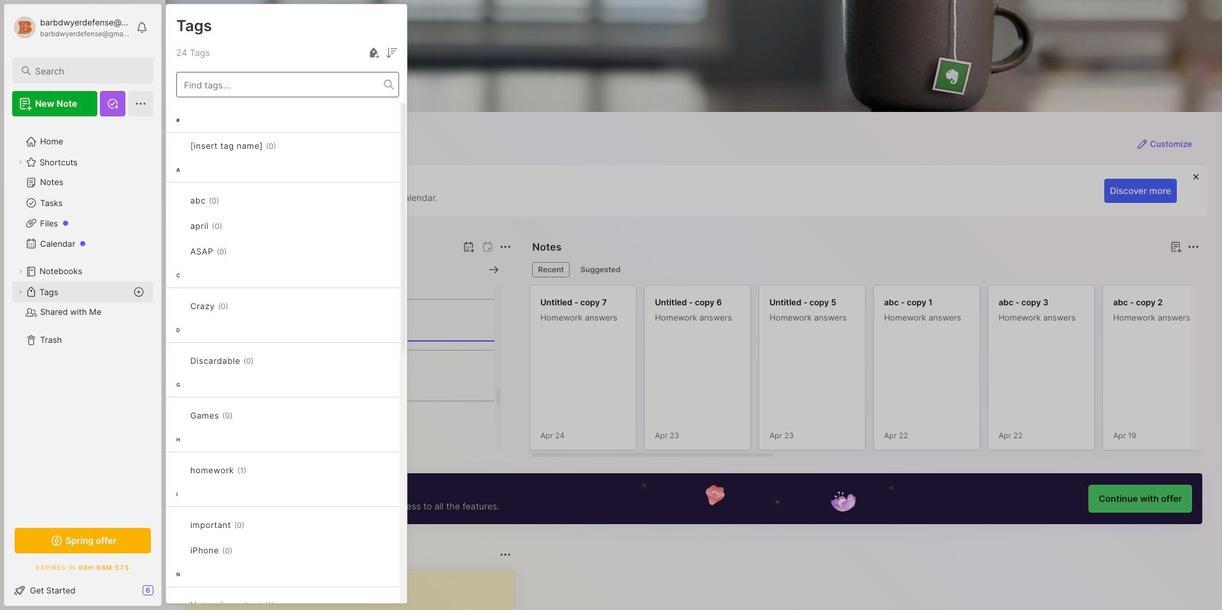 Task type: describe. For each thing, give the bounding box(es) containing it.
Find tags… text field
[[177, 76, 384, 93]]

1 tab from the left
[[533, 262, 570, 278]]

Account field
[[12, 15, 130, 40]]

Search text field
[[35, 65, 142, 77]]

main element
[[0, 0, 166, 611]]

Help and Learning task checklist field
[[4, 581, 161, 601]]

click to collapse image
[[161, 587, 170, 602]]

0 horizontal spatial row group
[[166, 108, 407, 611]]



Task type: locate. For each thing, give the bounding box(es) containing it.
None search field
[[35, 63, 142, 78]]

0 vertical spatial tag actions image
[[233, 546, 253, 556]]

0 horizontal spatial tab
[[533, 262, 570, 278]]

sort options image
[[384, 45, 399, 60]]

tree
[[4, 124, 161, 515]]

1 horizontal spatial tab
[[575, 262, 627, 278]]

1 horizontal spatial tag actions image
[[275, 600, 295, 611]]

tree inside main element
[[4, 124, 161, 515]]

create new tag image
[[366, 45, 381, 60]]

row group
[[166, 108, 407, 611], [530, 285, 1223, 458]]

1 vertical spatial tag actions image
[[275, 600, 295, 611]]

2 tab from the left
[[575, 262, 627, 278]]

tab
[[533, 262, 570, 278], [575, 262, 627, 278]]

Start writing… text field
[[197, 571, 513, 611]]

1 horizontal spatial row group
[[530, 285, 1223, 458]]

none search field inside main element
[[35, 63, 142, 78]]

tag actions image
[[233, 546, 253, 556], [275, 600, 295, 611]]

Sort field
[[384, 45, 399, 60]]

Tag actions field
[[276, 139, 297, 152], [222, 220, 243, 232], [227, 245, 247, 258], [233, 409, 253, 422], [246, 464, 267, 477], [233, 544, 253, 557], [275, 599, 295, 611]]

new evernote calendar event image
[[461, 239, 477, 255]]

expand tags image
[[17, 288, 24, 296]]

0 horizontal spatial tag actions image
[[233, 546, 253, 556]]

tab list
[[533, 262, 1198, 278]]

tag actions image
[[276, 141, 297, 151], [222, 221, 243, 231], [227, 246, 247, 257], [233, 411, 253, 421], [246, 465, 267, 476]]

expand notebooks image
[[17, 268, 24, 276]]



Task type: vqa. For each thing, say whether or not it's contained in the screenshot.
topmost Tag actions icon
yes



